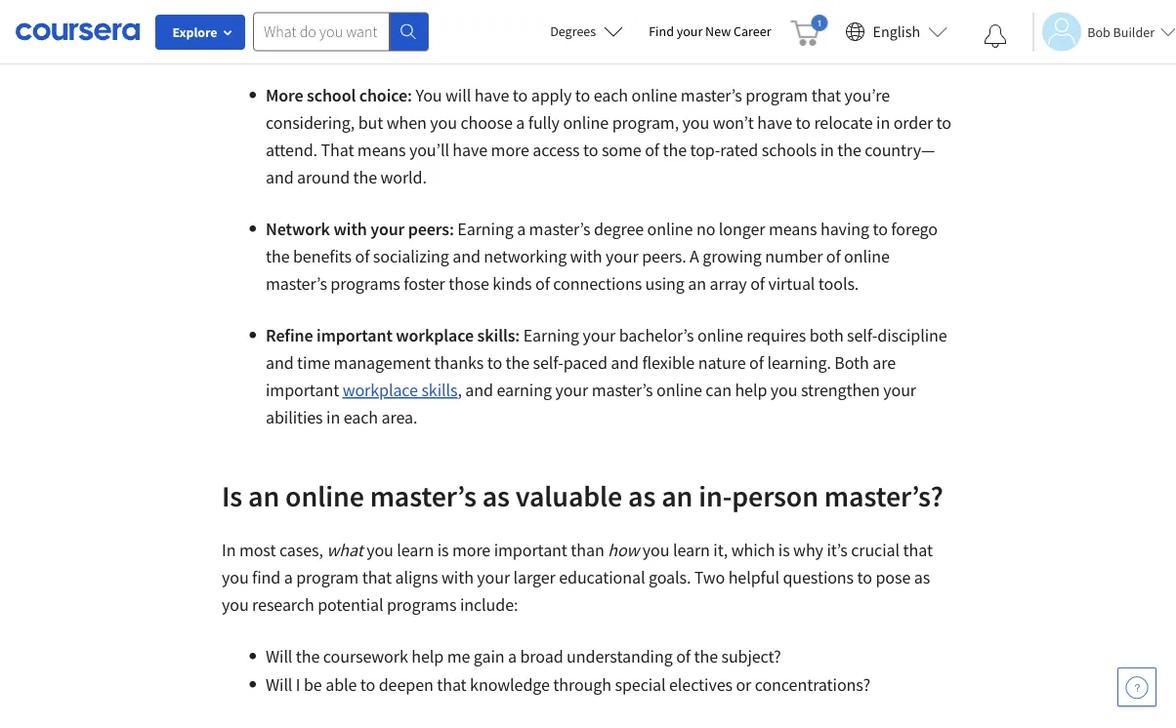 Task type: vqa. For each thing, say whether or not it's contained in the screenshot.
forego
yes



Task type: locate. For each thing, give the bounding box(es) containing it.
2 horizontal spatial with
[[570, 246, 602, 268]]

each left area.
[[343, 407, 378, 429]]

the
[[663, 139, 687, 161], [837, 139, 861, 161], [353, 167, 377, 189], [266, 246, 290, 268], [506, 352, 530, 374], [296, 646, 320, 668], [694, 646, 718, 668]]

you're
[[845, 85, 890, 106]]

important up larger
[[494, 540, 567, 562]]

that up relocate
[[811, 85, 841, 106]]

2 vertical spatial important
[[494, 540, 567, 562]]

learn up aligns
[[397, 540, 434, 562]]

your inside find your new career link
[[677, 22, 703, 40]]

means down but
[[357, 139, 406, 161]]

will down research
[[266, 646, 292, 668]]

0 vertical spatial programs
[[331, 273, 400, 295]]

as right pose
[[914, 567, 930, 589]]

1 vertical spatial more
[[452, 540, 491, 562]]

1 horizontal spatial with
[[442, 567, 474, 589]]

0 vertical spatial each
[[594, 85, 628, 106]]

your inside you learn it, which is why it's crucial that you find a program that aligns with your larger educational goals. two helpful questions to pose as you research potential programs include:
[[477, 567, 510, 589]]

to left pose
[[857, 567, 872, 589]]

workplace
[[396, 325, 474, 347], [343, 380, 418, 401]]

1 horizontal spatial earning
[[523, 325, 579, 347]]

1 vertical spatial in
[[820, 139, 834, 161]]

0 vertical spatial will
[[266, 646, 292, 668]]

refine important workplace skills:
[[266, 325, 520, 347]]

will
[[445, 85, 471, 106]]

a right gain
[[508, 646, 517, 668]]

you up top-
[[682, 112, 709, 134]]

than
[[571, 540, 604, 562]]

is up aligns
[[437, 540, 449, 562]]

have
[[474, 85, 509, 106], [757, 112, 792, 134], [453, 139, 488, 161]]

earning
[[497, 380, 552, 401]]

earning up networking
[[458, 218, 513, 240]]

0 vertical spatial program
[[746, 85, 808, 106]]

in right abilities
[[326, 407, 340, 429]]

which
[[731, 540, 775, 562]]

the down network
[[266, 246, 290, 268]]

your down paced
[[555, 380, 588, 401]]

of down "requires" on the top
[[749, 352, 764, 374]]

online inside , and earning your master's online can help you strengthen your abilities in each area.
[[656, 380, 702, 401]]

both
[[810, 325, 844, 347]]

you up you'll
[[430, 112, 457, 134]]

you'll
[[409, 139, 449, 161]]

1 horizontal spatial self-
[[847, 325, 877, 347]]

self- up both
[[847, 325, 877, 347]]

more down choose
[[491, 139, 529, 161]]

is left why
[[778, 540, 790, 562]]

to left some
[[583, 139, 598, 161]]

2 learn from the left
[[673, 540, 710, 562]]

tools.
[[818, 273, 859, 295]]

in most cases, what you learn is more important than how
[[222, 540, 639, 562]]

bob
[[1087, 23, 1110, 41]]

0 vertical spatial important
[[317, 325, 392, 347]]

that
[[811, 85, 841, 106], [903, 540, 933, 562], [362, 567, 392, 589], [437, 675, 467, 697]]

schools
[[762, 139, 817, 161]]

earning up paced
[[523, 325, 579, 347]]

having
[[821, 218, 869, 240]]

of down the program,
[[645, 139, 659, 161]]

bob builder button
[[1033, 12, 1176, 51]]

abilities
[[266, 407, 323, 429]]

your
[[677, 22, 703, 40], [370, 218, 405, 240], [606, 246, 639, 268], [583, 325, 616, 347], [555, 380, 588, 401], [883, 380, 916, 401], [477, 567, 510, 589]]

peers:
[[408, 218, 454, 240]]

apply
[[531, 85, 572, 106]]

builder
[[1113, 23, 1155, 41]]

skills
[[421, 380, 458, 401]]

1 horizontal spatial in
[[820, 139, 834, 161]]

in down relocate
[[820, 139, 834, 161]]

with up connections
[[570, 246, 602, 268]]

earning inside "earning a master's degree online no longer means having to forego the benefits of socializing and networking with your peers. a growing number of online master's programs foster those kinds of connections using an array of virtual tools."
[[458, 218, 513, 240]]

programs inside "earning a master's degree online no longer means having to forego the benefits of socializing and networking with your peers. a growing number of online master's programs foster those kinds of connections using an array of virtual tools."
[[331, 273, 400, 295]]

master's down paced
[[592, 380, 653, 401]]

1 vertical spatial self-
[[533, 352, 563, 374]]

0 horizontal spatial self-
[[533, 352, 563, 374]]

earning for paced
[[523, 325, 579, 347]]

2 is from the left
[[778, 540, 790, 562]]

a
[[690, 246, 699, 268]]

to
[[513, 85, 528, 106], [575, 85, 590, 106], [796, 112, 811, 134], [936, 112, 951, 134], [583, 139, 598, 161], [873, 218, 888, 240], [487, 352, 502, 374], [857, 567, 872, 589], [360, 675, 375, 697]]

new
[[705, 22, 731, 40]]

of inside will the coursework help me gain a broad understanding of the subject? will i be able to deepen that knowledge through special electives or concentrations?
[[676, 646, 691, 668]]

as
[[482, 478, 510, 514], [628, 478, 656, 514], [914, 567, 930, 589]]

workplace skills
[[343, 380, 458, 401]]

and inside "earning a master's degree online no longer means having to forego the benefits of socializing and networking with your peers. a growing number of online master's programs foster those kinds of connections using an array of virtual tools."
[[453, 246, 480, 268]]

an inside "earning a master's degree online no longer means having to forego the benefits of socializing and networking with your peers. a growing number of online master's programs foster those kinds of connections using an array of virtual tools."
[[688, 273, 706, 295]]

programs down aligns
[[387, 594, 457, 616]]

0 horizontal spatial earning
[[458, 218, 513, 240]]

program inside you will have to apply to each online master's program that you're considering, but when you choose a fully online program, you won't have to relocate in order to attend. that means you'll have more access to some of the top-rated schools in the country— and around the world.
[[746, 85, 808, 106]]

the up be
[[296, 646, 320, 668]]

with inside you learn it, which is why it's crucial that you find a program that aligns with your larger educational goals. two helpful questions to pose as you research potential programs include:
[[442, 567, 474, 589]]

the up the earning on the bottom
[[506, 352, 530, 374]]

to left forego at the right
[[873, 218, 888, 240]]

around
[[297, 167, 350, 189]]

1 learn from the left
[[397, 540, 434, 562]]

of right array
[[750, 273, 765, 295]]

number
[[765, 246, 823, 268]]

1 vertical spatial help
[[411, 646, 444, 668]]

with down in most cases, what you learn is more important than how
[[442, 567, 474, 589]]

online up nature
[[697, 325, 743, 347]]

with up benefits
[[334, 218, 367, 240]]

1 horizontal spatial program
[[746, 85, 808, 106]]

What do you want to learn? text field
[[253, 12, 390, 51]]

potential
[[318, 594, 383, 616]]

1 vertical spatial each
[[343, 407, 378, 429]]

the inside earning your bachelor's online requires both self-discipline and time management thanks to the self-paced and flexible nature of learning. both are important
[[506, 352, 530, 374]]

a up networking
[[517, 218, 526, 240]]

have down choose
[[453, 139, 488, 161]]

earning a master's degree online no longer means having to forego the benefits of socializing and networking with your peers. a growing number of online master's programs foster those kinds of connections using an array of virtual tools.
[[266, 218, 938, 295]]

is inside you learn it, which is why it's crucial that you find a program that aligns with your larger educational goals. two helpful questions to pose as you research potential programs include:
[[778, 540, 790, 562]]

self-
[[847, 325, 877, 347], [533, 352, 563, 374]]

important up management
[[317, 325, 392, 347]]

choice:
[[359, 85, 412, 106]]

network
[[266, 218, 330, 240]]

skills:
[[477, 325, 520, 347]]

help left me
[[411, 646, 444, 668]]

you down learning.
[[771, 380, 798, 401]]

will left i
[[266, 675, 292, 697]]

0 vertical spatial in
[[876, 112, 890, 134]]

1 vertical spatial earning
[[523, 325, 579, 347]]

programs down benefits
[[331, 273, 400, 295]]

and down refine
[[266, 352, 294, 374]]

1 vertical spatial have
[[757, 112, 792, 134]]

your down degree
[[606, 246, 639, 268]]

each inside you will have to apply to each online master's program that you're considering, but when you choose a fully online program, you won't have to relocate in order to attend. that means you'll have more access to some of the top-rated schools in the country— and around the world.
[[594, 85, 628, 106]]

that
[[321, 139, 354, 161]]

self- up the earning on the bottom
[[533, 352, 563, 374]]

have up choose
[[474, 85, 509, 106]]

earning inside earning your bachelor's online requires both self-discipline and time management thanks to the self-paced and flexible nature of learning. both are important
[[523, 325, 579, 347]]

0 horizontal spatial program
[[296, 567, 359, 589]]

each up the program,
[[594, 85, 628, 106]]

world.
[[381, 167, 427, 189]]

1 horizontal spatial each
[[594, 85, 628, 106]]

0 horizontal spatial with
[[334, 218, 367, 240]]

0 horizontal spatial help
[[411, 646, 444, 668]]

find
[[252, 567, 281, 589]]

1 vertical spatial program
[[296, 567, 359, 589]]

gain
[[474, 646, 505, 668]]

2 vertical spatial with
[[442, 567, 474, 589]]

your down are
[[883, 380, 916, 401]]

the left top-
[[663, 139, 687, 161]]

2 horizontal spatial as
[[914, 567, 930, 589]]

means inside you will have to apply to each online master's program that you're considering, but when you choose a fully online program, you won't have to relocate in order to attend. that means you'll have more access to some of the top-rated schools in the country— and around the world.
[[357, 139, 406, 161]]

0 vertical spatial workplace
[[396, 325, 474, 347]]

you
[[430, 112, 457, 134], [682, 112, 709, 134], [771, 380, 798, 401], [366, 540, 393, 562], [643, 540, 670, 562], [222, 567, 249, 589], [222, 594, 249, 616]]

important up abilities
[[266, 380, 339, 401]]

bachelor's
[[619, 325, 694, 347]]

workplace skills link
[[343, 380, 458, 401]]

to up schools
[[796, 112, 811, 134]]

are
[[873, 352, 896, 374]]

0 horizontal spatial means
[[357, 139, 406, 161]]

a
[[516, 112, 525, 134], [517, 218, 526, 240], [284, 567, 293, 589], [508, 646, 517, 668]]

your up include: at the left of the page
[[477, 567, 510, 589]]

1 horizontal spatial as
[[628, 478, 656, 514]]

nature
[[698, 352, 746, 374]]

virtual
[[768, 273, 815, 295]]

find your new career link
[[639, 20, 781, 44]]

important
[[317, 325, 392, 347], [266, 380, 339, 401], [494, 540, 567, 562]]

the down relocate
[[837, 139, 861, 161]]

peers.
[[642, 246, 686, 268]]

None search field
[[253, 12, 429, 51]]

a left the "fully" at the top
[[516, 112, 525, 134]]

0 horizontal spatial is
[[437, 540, 449, 562]]

1 horizontal spatial means
[[769, 218, 817, 240]]

with
[[334, 218, 367, 240], [570, 246, 602, 268], [442, 567, 474, 589]]

to right able
[[360, 675, 375, 697]]

larger
[[513, 567, 556, 589]]

and right the ","
[[465, 380, 493, 401]]

time
[[297, 352, 330, 374]]

master's down benefits
[[266, 273, 327, 295]]

coursera image
[[16, 16, 140, 47]]

rated
[[720, 139, 758, 161]]

shopping cart: 1 item image
[[791, 15, 828, 46]]

how
[[608, 540, 639, 562]]

workplace down management
[[343, 380, 418, 401]]

workplace up thanks
[[396, 325, 474, 347]]

learn left it,
[[673, 540, 710, 562]]

1 horizontal spatial learn
[[673, 540, 710, 562]]

of inside earning your bachelor's online requires both self-discipline and time management thanks to the self-paced and flexible nature of learning. both are important
[[749, 352, 764, 374]]

learn
[[397, 540, 434, 562], [673, 540, 710, 562]]

your right the find
[[677, 22, 703, 40]]

and up those
[[453, 246, 480, 268]]

considering,
[[266, 112, 355, 134]]

1 horizontal spatial is
[[778, 540, 790, 562]]

of inside you will have to apply to each online master's program that you're considering, but when you choose a fully online program, you won't have to relocate in order to attend. that means you'll have more access to some of the top-rated schools in the country— and around the world.
[[645, 139, 659, 161]]

you up goals. at the bottom right
[[643, 540, 670, 562]]

means up the number
[[769, 218, 817, 240]]

it,
[[713, 540, 728, 562]]

in left order
[[876, 112, 890, 134]]

programs
[[331, 273, 400, 295], [387, 594, 457, 616]]

of up electives
[[676, 646, 691, 668]]

that inside will the coursework help me gain a broad understanding of the subject? will i be able to deepen that knowledge through special electives or concentrations?
[[437, 675, 467, 697]]

0 horizontal spatial learn
[[397, 540, 434, 562]]

a right find
[[284, 567, 293, 589]]

area.
[[381, 407, 417, 429]]

program up the won't
[[746, 85, 808, 106]]

is
[[222, 478, 242, 514]]

1 vertical spatial important
[[266, 380, 339, 401]]

program,
[[612, 112, 679, 134]]

master's up the won't
[[681, 85, 742, 106]]

0 vertical spatial with
[[334, 218, 367, 240]]

master's inside you will have to apply to each online master's program that you're considering, but when you choose a fully online program, you won't have to relocate in order to attend. that means you'll have more access to some of the top-rated schools in the country— and around the world.
[[681, 85, 742, 106]]

using
[[645, 273, 685, 295]]

1 vertical spatial means
[[769, 218, 817, 240]]

discipline
[[877, 325, 947, 347]]

more up include: at the left of the page
[[452, 540, 491, 562]]

1 will from the top
[[266, 646, 292, 668]]

two
[[694, 567, 725, 589]]

as left the valuable
[[482, 478, 510, 514]]

questions
[[783, 567, 854, 589]]

able
[[325, 675, 357, 697]]

0 vertical spatial earning
[[458, 218, 513, 240]]

help inside will the coursework help me gain a broad understanding of the subject? will i be able to deepen that knowledge through special electives or concentrations?
[[411, 646, 444, 668]]

online down "flexible"
[[656, 380, 702, 401]]

0 vertical spatial self-
[[847, 325, 877, 347]]

, and earning your master's online can help you strengthen your abilities in each area.
[[266, 380, 916, 429]]

thanks
[[434, 352, 484, 374]]

0 vertical spatial help
[[735, 380, 767, 401]]

help right can
[[735, 380, 767, 401]]

you right what
[[366, 540, 393, 562]]

an left in-
[[662, 478, 693, 514]]

0 horizontal spatial each
[[343, 407, 378, 429]]

and down attend.
[[266, 167, 294, 189]]

earning
[[458, 218, 513, 240], [523, 325, 579, 347]]

of down the "network with your peers:"
[[355, 246, 370, 268]]

concentrations?
[[755, 675, 870, 697]]

help center image
[[1125, 676, 1149, 699]]

1 vertical spatial programs
[[387, 594, 457, 616]]

means
[[357, 139, 406, 161], [769, 218, 817, 240]]

explore
[[172, 23, 217, 41]]

1 vertical spatial with
[[570, 246, 602, 268]]

your up paced
[[583, 325, 616, 347]]

1 horizontal spatial help
[[735, 380, 767, 401]]

some
[[602, 139, 641, 161]]

a inside you will have to apply to each online master's program that you're considering, but when you choose a fully online program, you won't have to relocate in order to attend. that means you'll have more access to some of the top-rated schools in the country— and around the world.
[[516, 112, 525, 134]]

to right order
[[936, 112, 951, 134]]

an down the a
[[688, 273, 706, 295]]

as up how
[[628, 478, 656, 514]]

0 vertical spatial means
[[357, 139, 406, 161]]

have up schools
[[757, 112, 792, 134]]

to inside "earning a master's degree online no longer means having to forego the benefits of socializing and networking with your peers. a growing number of online master's programs foster those kinds of connections using an array of virtual tools."
[[873, 218, 888, 240]]

0 vertical spatial more
[[491, 139, 529, 161]]

2 vertical spatial in
[[326, 407, 340, 429]]

1 vertical spatial will
[[266, 675, 292, 697]]

that down me
[[437, 675, 467, 697]]

english button
[[838, 0, 956, 63]]

and
[[266, 167, 294, 189], [453, 246, 480, 268], [266, 352, 294, 374], [611, 352, 639, 374], [465, 380, 493, 401]]

in-
[[699, 478, 732, 514]]

program down what
[[296, 567, 359, 589]]

0 horizontal spatial in
[[326, 407, 340, 429]]



Task type: describe. For each thing, give the bounding box(es) containing it.
as inside you learn it, which is why it's crucial that you find a program that aligns with your larger educational goals. two helpful questions to pose as you research potential programs include:
[[914, 567, 930, 589]]

a inside you learn it, which is why it's crucial that you find a program that aligns with your larger educational goals. two helpful questions to pose as you research potential programs include:
[[284, 567, 293, 589]]

i
[[296, 675, 300, 697]]

the up electives
[[694, 646, 718, 668]]

0 vertical spatial have
[[474, 85, 509, 106]]

with inside "earning a master's degree online no longer means having to forego the benefits of socializing and networking with your peers. a growing number of online master's programs foster those kinds of connections using an array of virtual tools."
[[570, 246, 602, 268]]

include:
[[460, 594, 518, 616]]

array
[[710, 273, 747, 295]]

it's
[[827, 540, 848, 562]]

means inside "earning a master's degree online no longer means having to forego the benefits of socializing and networking with your peers. a growing number of online master's programs foster those kinds of connections using an array of virtual tools."
[[769, 218, 817, 240]]

in inside , and earning your master's online can help you strengthen your abilities in each area.
[[326, 407, 340, 429]]

of right "kinds"
[[535, 273, 550, 295]]

,
[[458, 380, 462, 401]]

relocate
[[814, 112, 873, 134]]

show notifications image
[[984, 24, 1007, 48]]

online inside earning your bachelor's online requires both self-discipline and time management thanks to the self-paced and flexible nature of learning. both are important
[[697, 325, 743, 347]]

educational
[[559, 567, 645, 589]]

be
[[304, 675, 322, 697]]

online up access at left
[[563, 112, 609, 134]]

goals.
[[649, 567, 691, 589]]

2 vertical spatial have
[[453, 139, 488, 161]]

master's up in most cases, what you learn is more important than how
[[370, 478, 476, 514]]

you down in
[[222, 567, 249, 589]]

earning your bachelor's online requires both self-discipline and time management thanks to the self-paced and flexible nature of learning. both are important
[[266, 325, 947, 401]]

that up potential at the left bottom
[[362, 567, 392, 589]]

an right is
[[248, 478, 280, 514]]

important inside earning your bachelor's online requires both self-discipline and time management thanks to the self-paced and flexible nature of learning. both are important
[[266, 380, 339, 401]]

career
[[734, 22, 771, 40]]

cases,
[[279, 540, 323, 562]]

through
[[553, 675, 611, 697]]

1 is from the left
[[437, 540, 449, 562]]

of up 'tools.'
[[826, 246, 841, 268]]

what
[[327, 540, 363, 562]]

each inside , and earning your master's online can help you strengthen your abilities in each area.
[[343, 407, 378, 429]]

degrees
[[550, 22, 596, 40]]

understanding
[[567, 646, 673, 668]]

degrees button
[[535, 10, 639, 53]]

you inside , and earning your master's online can help you strengthen your abilities in each area.
[[771, 380, 798, 401]]

programs inside you learn it, which is why it's crucial that you find a program that aligns with your larger educational goals. two helpful questions to pose as you research potential programs include:
[[387, 594, 457, 616]]

2 horizontal spatial in
[[876, 112, 890, 134]]

when
[[387, 112, 427, 134]]

find
[[649, 22, 674, 40]]

no
[[696, 218, 715, 240]]

online down having
[[844, 246, 890, 268]]

online up what
[[285, 478, 364, 514]]

both
[[835, 352, 869, 374]]

flexible
[[642, 352, 695, 374]]

the left world.
[[353, 167, 377, 189]]

connections
[[553, 273, 642, 295]]

and inside you will have to apply to each online master's program that you're considering, but when you choose a fully online program, you won't have to relocate in order to attend. that means you'll have more access to some of the top-rated schools in the country— and around the world.
[[266, 167, 294, 189]]

more inside you will have to apply to each online master's program that you're considering, but when you choose a fully online program, you won't have to relocate in order to attend. that means you'll have more access to some of the top-rated schools in the country— and around the world.
[[491, 139, 529, 161]]

school
[[307, 85, 356, 106]]

bob builder
[[1087, 23, 1155, 41]]

special
[[615, 675, 666, 697]]

foster
[[404, 273, 445, 295]]

you
[[416, 85, 442, 106]]

master's up networking
[[529, 218, 590, 240]]

and right paced
[[611, 352, 639, 374]]

online up the program,
[[632, 85, 677, 106]]

subject?
[[721, 646, 781, 668]]

in
[[222, 540, 236, 562]]

to right apply at top left
[[575, 85, 590, 106]]

requires
[[747, 325, 806, 347]]

to inside you learn it, which is why it's crucial that you find a program that aligns with your larger educational goals. two helpful questions to pose as you research potential programs include:
[[857, 567, 872, 589]]

a inside will the coursework help me gain a broad understanding of the subject? will i be able to deepen that knowledge through special electives or concentrations?
[[508, 646, 517, 668]]

helpful
[[728, 567, 779, 589]]

but
[[358, 112, 383, 134]]

choose
[[460, 112, 513, 134]]

will the coursework help me gain a broad understanding of the subject? will i be able to deepen that knowledge through special electives or concentrations?
[[266, 646, 874, 697]]

electives
[[669, 675, 733, 697]]

aligns
[[395, 567, 438, 589]]

more school choice:
[[266, 85, 416, 106]]

order
[[893, 112, 933, 134]]

2 will from the top
[[266, 675, 292, 697]]

broad
[[520, 646, 563, 668]]

person
[[732, 478, 819, 514]]

learning.
[[767, 352, 831, 374]]

fully
[[528, 112, 560, 134]]

management
[[334, 352, 431, 374]]

kinds
[[493, 273, 532, 295]]

networking
[[484, 246, 567, 268]]

can
[[706, 380, 732, 401]]

crucial
[[851, 540, 900, 562]]

coursework
[[323, 646, 408, 668]]

earning for and
[[458, 218, 513, 240]]

your inside earning your bachelor's online requires both self-discipline and time management thanks to the self-paced and flexible nature of learning. both are important
[[583, 325, 616, 347]]

0 horizontal spatial as
[[482, 478, 510, 514]]

that up pose
[[903, 540, 933, 562]]

and inside , and earning your master's online can help you strengthen your abilities in each area.
[[465, 380, 493, 401]]

why
[[793, 540, 823, 562]]

explore button
[[155, 15, 245, 50]]

program inside you learn it, which is why it's crucial that you find a program that aligns with your larger educational goals. two helpful questions to pose as you research potential programs include:
[[296, 567, 359, 589]]

more
[[266, 85, 303, 106]]

won't
[[713, 112, 754, 134]]

that inside you will have to apply to each online master's program that you're considering, but when you choose a fully online program, you won't have to relocate in order to attend. that means you'll have more access to some of the top-rated schools in the country— and around the world.
[[811, 85, 841, 106]]

top-
[[690, 139, 720, 161]]

socializing
[[373, 246, 449, 268]]

your up socializing
[[370, 218, 405, 240]]

you left research
[[222, 594, 249, 616]]

help inside , and earning your master's online can help you strengthen your abilities in each area.
[[735, 380, 767, 401]]

english
[[873, 22, 920, 42]]

most
[[239, 540, 276, 562]]

you learn it, which is why it's crucial that you find a program that aligns with your larger educational goals. two helpful questions to pose as you research potential programs include:
[[222, 540, 933, 616]]

a inside "earning a master's degree online no longer means having to forego the benefits of socializing and networking with your peers. a growing number of online master's programs foster those kinds of connections using an array of virtual tools."
[[517, 218, 526, 240]]

to left apply at top left
[[513, 85, 528, 106]]

to inside will the coursework help me gain a broad understanding of the subject? will i be able to deepen that knowledge through special electives or concentrations?
[[360, 675, 375, 697]]

growing
[[703, 246, 762, 268]]

those
[[449, 273, 489, 295]]

the inside "earning a master's degree online no longer means having to forego the benefits of socializing and networking with your peers. a growing number of online master's programs foster those kinds of connections using an array of virtual tools."
[[266, 246, 290, 268]]

to inside earning your bachelor's online requires both self-discipline and time management thanks to the self-paced and flexible nature of learning. both are important
[[487, 352, 502, 374]]

benefits
[[293, 246, 352, 268]]

master's inside , and earning your master's online can help you strengthen your abilities in each area.
[[592, 380, 653, 401]]

your inside "earning a master's degree online no longer means having to forego the benefits of socializing and networking with your peers. a growing number of online master's programs foster those kinds of connections using an array of virtual tools."
[[606, 246, 639, 268]]

learn inside you learn it, which is why it's crucial that you find a program that aligns with your larger educational goals. two helpful questions to pose as you research potential programs include:
[[673, 540, 710, 562]]

knowledge
[[470, 675, 550, 697]]

online up peers.
[[647, 218, 693, 240]]

research
[[252, 594, 314, 616]]

or
[[736, 675, 751, 697]]

1 vertical spatial workplace
[[343, 380, 418, 401]]



